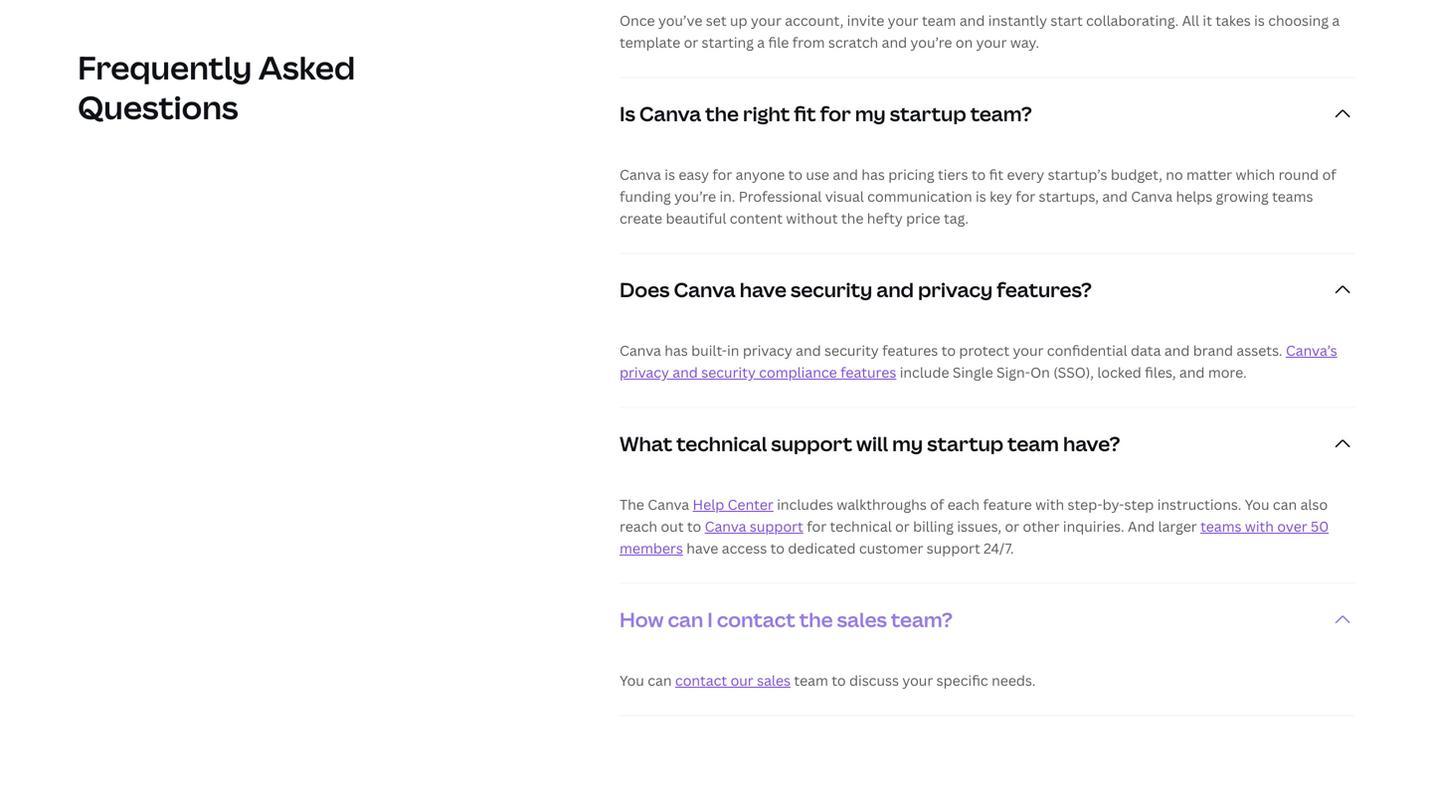 Task type: describe. For each thing, give the bounding box(es) containing it.
1 vertical spatial sales
[[757, 671, 791, 690]]

key
[[990, 187, 1012, 206]]

how can i contact the sales team?
[[620, 606, 953, 634]]

of inside "canva is easy for anyone to use and has pricing tiers to fit every startup's budget, no matter which round of funding you're in. professional visual communication is key for startups, and canva helps growing teams create beautiful content without the hefty price tag."
[[1323, 165, 1337, 184]]

canva support for technical or billing issues, or other inquiries. and larger
[[705, 517, 1201, 536]]

for up dedicated
[[807, 517, 827, 536]]

you inside includes walkthroughs of each feature with step-by-step instructions. you can also reach out to
[[1245, 495, 1270, 514]]

canva has built-in privacy and security features to protect your confidential data and brand assets.
[[620, 341, 1286, 360]]

and down brand
[[1180, 363, 1205, 382]]

teams inside teams with over 50 members
[[1201, 517, 1242, 536]]

i
[[708, 606, 713, 634]]

security for compliance
[[701, 363, 756, 382]]

or inside the once you've set up your account, invite your team and instantly start collaborating. all it takes is choosing a template or starting a file from scratch and you're on your way.
[[684, 33, 698, 52]]

help center link
[[693, 495, 774, 514]]

your up file
[[751, 11, 782, 30]]

over
[[1278, 517, 1308, 536]]

support inside what technical support will my startup team have? dropdown button
[[771, 430, 852, 458]]

features inside canva's privacy and security compliance features
[[841, 363, 897, 382]]

2 vertical spatial team
[[794, 671, 828, 690]]

tag.
[[944, 209, 969, 228]]

canva's privacy and security compliance features link
[[620, 341, 1338, 382]]

canva up out
[[648, 495, 689, 514]]

from
[[793, 33, 825, 52]]

no
[[1166, 165, 1183, 184]]

all
[[1182, 11, 1200, 30]]

what technical support will my startup team have?
[[620, 430, 1120, 458]]

to right tiers
[[972, 165, 986, 184]]

inquiries.
[[1063, 517, 1125, 536]]

canva down help center link
[[705, 517, 746, 536]]

pricing
[[888, 165, 935, 184]]

template
[[620, 33, 681, 52]]

invite
[[847, 11, 885, 30]]

canva's privacy and security compliance features
[[620, 341, 1338, 382]]

also
[[1301, 495, 1328, 514]]

you can contact our sales team to discuss your specific needs.
[[620, 671, 1036, 690]]

2 vertical spatial support
[[927, 539, 980, 558]]

to left discuss
[[832, 671, 846, 690]]

step
[[1125, 495, 1154, 514]]

technical inside what technical support will my startup team have? dropdown button
[[677, 430, 767, 458]]

easy
[[679, 165, 709, 184]]

instructions.
[[1157, 495, 1242, 514]]

price
[[906, 209, 941, 228]]

the canva help center
[[620, 495, 774, 514]]

0 vertical spatial features
[[882, 341, 938, 360]]

2 horizontal spatial or
[[1005, 517, 1020, 536]]

larger
[[1158, 517, 1197, 536]]

contact our sales link
[[675, 671, 791, 690]]

canva's
[[1286, 341, 1338, 360]]

you've
[[658, 11, 703, 30]]

way.
[[1010, 33, 1039, 52]]

and down budget,
[[1102, 187, 1128, 206]]

startups,
[[1039, 187, 1099, 206]]

privacy inside canva's privacy and security compliance features
[[620, 363, 669, 382]]

for up in.
[[713, 165, 732, 184]]

with inside teams with over 50 members
[[1245, 517, 1274, 536]]

set
[[706, 11, 727, 30]]

helps
[[1176, 187, 1213, 206]]

0 horizontal spatial is
[[665, 165, 675, 184]]

have inside dropdown button
[[740, 276, 787, 303]]

start
[[1051, 11, 1083, 30]]

(sso),
[[1054, 363, 1094, 382]]

the inside "canva is easy for anyone to use and has pricing tiers to fit every startup's budget, no matter which round of funding you're in. professional visual communication is key for startups, and canva helps growing teams create beautiful content without the hefty price tag."
[[841, 209, 864, 228]]

canva down budget,
[[1131, 187, 1173, 206]]

asked
[[259, 46, 355, 89]]

canva is easy for anyone to use and has pricing tiers to fit every startup's budget, no matter which round of funding you're in. professional visual communication is key for startups, and canva helps growing teams create beautiful content without the hefty price tag.
[[620, 165, 1337, 228]]

your right discuss
[[903, 671, 933, 690]]

questions
[[78, 86, 238, 129]]

to down canva support link
[[770, 539, 785, 558]]

create
[[620, 209, 663, 228]]

you're inside "canva is easy for anyone to use and has pricing tiers to fit every startup's budget, no matter which round of funding you're in. professional visual communication is key for startups, and canva helps growing teams create beautiful content without the hefty price tag."
[[674, 187, 716, 206]]

to up include on the right of page
[[942, 341, 956, 360]]

has inside "canva is easy for anyone to use and has pricing tiers to fit every startup's budget, no matter which round of funding you're in. professional visual communication is key for startups, and canva helps growing teams create beautiful content without the hefty price tag."
[[862, 165, 885, 184]]

matter
[[1187, 165, 1232, 184]]

canva down does
[[620, 341, 661, 360]]

and up on
[[960, 11, 985, 30]]

instantly
[[988, 11, 1047, 30]]

1 vertical spatial support
[[750, 517, 804, 536]]

startup's
[[1048, 165, 1108, 184]]

frequently asked questions
[[78, 46, 355, 129]]

can for how can i contact the sales team?
[[668, 606, 703, 634]]

specific
[[937, 671, 988, 690]]

includes walkthroughs of each feature with step-by-step instructions. you can also reach out to
[[620, 495, 1328, 536]]

1 vertical spatial technical
[[830, 517, 892, 536]]

your right on
[[976, 33, 1007, 52]]

the inside "dropdown button"
[[705, 100, 739, 127]]

will
[[856, 430, 888, 458]]

startup inside dropdown button
[[927, 430, 1004, 458]]

once you've set up your account, invite your team and instantly start collaborating. all it takes is choosing a template or starting a file from scratch and you're on your way.
[[620, 11, 1340, 52]]

which
[[1236, 165, 1275, 184]]

security for and
[[791, 276, 873, 303]]

by-
[[1103, 495, 1125, 514]]

teams inside "canva is easy for anyone to use and has pricing tiers to fit every startup's budget, no matter which round of funding you're in. professional visual communication is key for startups, and canva helps growing teams create beautiful content without the hefty price tag."
[[1272, 187, 1313, 206]]

does canva have security and privacy features?
[[620, 276, 1092, 303]]

scratch
[[828, 33, 879, 52]]

use
[[806, 165, 830, 184]]

our
[[731, 671, 754, 690]]

and inside canva's privacy and security compliance features
[[673, 363, 698, 382]]

is
[[620, 100, 635, 127]]

out
[[661, 517, 684, 536]]

discuss
[[849, 671, 899, 690]]

protect
[[959, 341, 1010, 360]]

collaborating.
[[1086, 11, 1179, 30]]

files,
[[1145, 363, 1176, 382]]

have?
[[1063, 430, 1120, 458]]

is inside the once you've set up your account, invite your team and instantly start collaborating. all it takes is choosing a template or starting a file from scratch and you're on your way.
[[1254, 11, 1265, 30]]

1 vertical spatial a
[[757, 33, 765, 52]]

other
[[1023, 517, 1060, 536]]

walkthroughs
[[837, 495, 927, 514]]

billing
[[913, 517, 954, 536]]

on
[[1031, 363, 1050, 382]]

step-
[[1068, 495, 1103, 514]]



Task type: vqa. For each thing, say whether or not it's contained in the screenshot.
farmer's in the Discover the best at the farmer's market
no



Task type: locate. For each thing, give the bounding box(es) containing it.
can left i
[[668, 606, 703, 634]]

each
[[948, 495, 980, 514]]

my inside dropdown button
[[892, 430, 923, 458]]

1 horizontal spatial teams
[[1272, 187, 1313, 206]]

the inside dropdown button
[[800, 606, 833, 634]]

and down the built-
[[673, 363, 698, 382]]

and inside dropdown button
[[877, 276, 914, 303]]

can down how
[[648, 671, 672, 690]]

on
[[956, 33, 973, 52]]

the down visual
[[841, 209, 864, 228]]

canva inside does canva have security and privacy features? dropdown button
[[674, 276, 736, 303]]

0 vertical spatial with
[[1036, 495, 1064, 514]]

0 horizontal spatial has
[[665, 341, 688, 360]]

0 vertical spatial you're
[[911, 33, 952, 52]]

1 vertical spatial has
[[665, 341, 688, 360]]

to
[[788, 165, 803, 184], [972, 165, 986, 184], [942, 341, 956, 360], [687, 517, 701, 536], [770, 539, 785, 558], [832, 671, 846, 690]]

support
[[771, 430, 852, 458], [750, 517, 804, 536], [927, 539, 980, 558]]

you're inside the once you've set up your account, invite your team and instantly start collaborating. all it takes is choosing a template or starting a file from scratch and you're on your way.
[[911, 33, 952, 52]]

sales inside dropdown button
[[837, 606, 887, 634]]

anyone
[[736, 165, 785, 184]]

locked
[[1097, 363, 1142, 382]]

takes
[[1216, 11, 1251, 30]]

can for you can contact our sales team to discuss your specific needs.
[[648, 671, 672, 690]]

starting
[[702, 33, 754, 52]]

confidential
[[1047, 341, 1128, 360]]

customer
[[859, 539, 923, 558]]

is
[[1254, 11, 1265, 30], [665, 165, 675, 184], [976, 187, 986, 206]]

0 horizontal spatial sales
[[757, 671, 791, 690]]

sales
[[837, 606, 887, 634], [757, 671, 791, 690]]

privacy right in
[[743, 341, 792, 360]]

team?
[[971, 100, 1032, 127], [891, 606, 953, 634]]

issues,
[[957, 517, 1002, 536]]

1 horizontal spatial team
[[922, 11, 956, 30]]

with inside includes walkthroughs of each feature with step-by-step instructions. you can also reach out to
[[1036, 495, 1064, 514]]

1 horizontal spatial have
[[740, 276, 787, 303]]

2 vertical spatial can
[[648, 671, 672, 690]]

with up other
[[1036, 495, 1064, 514]]

0 horizontal spatial a
[[757, 33, 765, 52]]

50
[[1311, 517, 1329, 536]]

choosing
[[1268, 11, 1329, 30]]

0 vertical spatial fit
[[794, 100, 816, 127]]

2 vertical spatial privacy
[[620, 363, 669, 382]]

contact inside dropdown button
[[717, 606, 795, 634]]

it
[[1203, 11, 1212, 30]]

0 vertical spatial team?
[[971, 100, 1032, 127]]

you're left on
[[911, 33, 952, 52]]

what
[[620, 430, 672, 458]]

team left have?
[[1008, 430, 1059, 458]]

teams with over 50 members
[[620, 517, 1329, 558]]

team? up specific
[[891, 606, 953, 634]]

1 vertical spatial you're
[[674, 187, 716, 206]]

you
[[1245, 495, 1270, 514], [620, 671, 644, 690]]

for down every
[[1016, 187, 1036, 206]]

or up customer
[[895, 517, 910, 536]]

canva
[[640, 100, 701, 127], [620, 165, 661, 184], [1131, 187, 1173, 206], [674, 276, 736, 303], [620, 341, 661, 360], [648, 495, 689, 514], [705, 517, 746, 536]]

fit up key
[[989, 165, 1004, 184]]

teams
[[1272, 187, 1313, 206], [1201, 517, 1242, 536]]

a right choosing
[[1332, 11, 1340, 30]]

1 vertical spatial is
[[665, 165, 675, 184]]

of up billing
[[930, 495, 944, 514]]

budget,
[[1111, 165, 1163, 184]]

startup up each
[[927, 430, 1004, 458]]

contact
[[717, 606, 795, 634], [675, 671, 727, 690]]

startup up pricing
[[890, 100, 966, 127]]

0 vertical spatial is
[[1254, 11, 1265, 30]]

canva support link
[[705, 517, 804, 536]]

canva up funding
[[620, 165, 661, 184]]

is left easy
[[665, 165, 675, 184]]

privacy up canva has built-in privacy and security features to protect your confidential data and brand assets.
[[918, 276, 993, 303]]

1 horizontal spatial with
[[1245, 517, 1274, 536]]

2 vertical spatial is
[[976, 187, 986, 206]]

0 vertical spatial technical
[[677, 430, 767, 458]]

0 vertical spatial sales
[[837, 606, 887, 634]]

your right 'invite'
[[888, 11, 919, 30]]

privacy
[[918, 276, 993, 303], [743, 341, 792, 360], [620, 363, 669, 382]]

0 horizontal spatial the
[[705, 100, 739, 127]]

center
[[728, 495, 774, 514]]

compliance
[[759, 363, 837, 382]]

0 horizontal spatial privacy
[[620, 363, 669, 382]]

and up visual
[[833, 165, 858, 184]]

1 horizontal spatial sales
[[837, 606, 887, 634]]

0 vertical spatial has
[[862, 165, 885, 184]]

team? inside dropdown button
[[891, 606, 953, 634]]

can inside includes walkthroughs of each feature with step-by-step instructions. you can also reach out to
[[1273, 495, 1297, 514]]

0 horizontal spatial have
[[687, 539, 719, 558]]

team? up every
[[971, 100, 1032, 127]]

0 horizontal spatial fit
[[794, 100, 816, 127]]

0 vertical spatial a
[[1332, 11, 1340, 30]]

to left use
[[788, 165, 803, 184]]

canva inside is canva the right fit for my startup team? "dropdown button"
[[640, 100, 701, 127]]

0 vertical spatial teams
[[1272, 187, 1313, 206]]

1 horizontal spatial team?
[[971, 100, 1032, 127]]

contact right i
[[717, 606, 795, 634]]

of
[[1323, 165, 1337, 184], [930, 495, 944, 514]]

fit inside "canva is easy for anyone to use and has pricing tiers to fit every startup's budget, no matter which round of funding you're in. professional visual communication is key for startups, and canva helps growing teams create beautiful content without the hefty price tag."
[[989, 165, 1004, 184]]

the up you can contact our sales team to discuss your specific needs.
[[800, 606, 833, 634]]

1 horizontal spatial my
[[892, 430, 923, 458]]

0 vertical spatial contact
[[717, 606, 795, 634]]

0 horizontal spatial of
[[930, 495, 944, 514]]

has up visual
[[862, 165, 885, 184]]

1 vertical spatial teams
[[1201, 517, 1242, 536]]

built-
[[691, 341, 727, 360]]

fit inside "dropdown button"
[[794, 100, 816, 127]]

features?
[[997, 276, 1092, 303]]

teams down round
[[1272, 187, 1313, 206]]

visual
[[825, 187, 864, 206]]

features
[[882, 341, 938, 360], [841, 363, 897, 382]]

sign-
[[997, 363, 1031, 382]]

0 horizontal spatial team?
[[891, 606, 953, 634]]

0 horizontal spatial or
[[684, 33, 698, 52]]

sales up discuss
[[837, 606, 887, 634]]

1 horizontal spatial or
[[895, 517, 910, 536]]

0 horizontal spatial teams
[[1201, 517, 1242, 536]]

how
[[620, 606, 664, 634]]

have access to dedicated customer support 24/7.
[[683, 539, 1014, 558]]

0 horizontal spatial you
[[620, 671, 644, 690]]

my inside "dropdown button"
[[855, 100, 886, 127]]

my right will
[[892, 430, 923, 458]]

2 horizontal spatial the
[[841, 209, 864, 228]]

account,
[[785, 11, 844, 30]]

1 vertical spatial with
[[1245, 517, 1274, 536]]

and up files,
[[1165, 341, 1190, 360]]

1 horizontal spatial a
[[1332, 11, 1340, 30]]

assets.
[[1237, 341, 1283, 360]]

1 horizontal spatial of
[[1323, 165, 1337, 184]]

is left key
[[976, 187, 986, 206]]

is canva the right fit for my startup team?
[[620, 100, 1032, 127]]

support down center
[[750, 517, 804, 536]]

include
[[900, 363, 949, 382]]

in
[[727, 341, 739, 360]]

security down in
[[701, 363, 756, 382]]

is right takes
[[1254, 11, 1265, 30]]

with left over
[[1245, 517, 1274, 536]]

brand
[[1193, 341, 1233, 360]]

1 horizontal spatial fit
[[989, 165, 1004, 184]]

privacy up what
[[620, 363, 669, 382]]

security down without
[[791, 276, 873, 303]]

fit right right in the top right of the page
[[794, 100, 816, 127]]

startup inside "dropdown button"
[[890, 100, 966, 127]]

0 vertical spatial the
[[705, 100, 739, 127]]

0 vertical spatial security
[[791, 276, 873, 303]]

my down scratch
[[855, 100, 886, 127]]

and down 'invite'
[[882, 33, 907, 52]]

members
[[620, 539, 683, 558]]

for
[[820, 100, 851, 127], [713, 165, 732, 184], [1016, 187, 1036, 206], [807, 517, 827, 536]]

1 horizontal spatial has
[[862, 165, 885, 184]]

1 vertical spatial security
[[825, 341, 879, 360]]

2 vertical spatial security
[[701, 363, 756, 382]]

fit
[[794, 100, 816, 127], [989, 165, 1004, 184]]

security inside dropdown button
[[791, 276, 873, 303]]

what technical support will my startup team have? button
[[620, 408, 1355, 480]]

1 horizontal spatial the
[[800, 606, 833, 634]]

sales right "our"
[[757, 671, 791, 690]]

technical up have access to dedicated customer support 24/7.
[[830, 517, 892, 536]]

canva right does
[[674, 276, 736, 303]]

1 horizontal spatial technical
[[830, 517, 892, 536]]

team inside dropdown button
[[1008, 430, 1059, 458]]

privacy inside does canva have security and privacy features? dropdown button
[[918, 276, 993, 303]]

how can i contact the sales team? button
[[620, 584, 1355, 656]]

without
[[786, 209, 838, 228]]

startup
[[890, 100, 966, 127], [927, 430, 1004, 458]]

support down canva support for technical or billing issues, or other inquiries. and larger
[[927, 539, 980, 558]]

or down you've
[[684, 33, 698, 52]]

team inside the once you've set up your account, invite your team and instantly start collaborating. all it takes is choosing a template or starting a file from scratch and you're on your way.
[[922, 11, 956, 30]]

includes
[[777, 495, 834, 514]]

in.
[[720, 187, 735, 206]]

2 horizontal spatial privacy
[[918, 276, 993, 303]]

a
[[1332, 11, 1340, 30], [757, 33, 765, 52]]

0 vertical spatial my
[[855, 100, 886, 127]]

have left the access
[[687, 539, 719, 558]]

your
[[751, 11, 782, 30], [888, 11, 919, 30], [976, 33, 1007, 52], [1013, 341, 1044, 360], [903, 671, 933, 690]]

0 horizontal spatial my
[[855, 100, 886, 127]]

teams with over 50 members link
[[620, 517, 1329, 558]]

0 vertical spatial privacy
[[918, 276, 993, 303]]

1 horizontal spatial is
[[976, 187, 986, 206]]

0 vertical spatial startup
[[890, 100, 966, 127]]

my
[[855, 100, 886, 127], [892, 430, 923, 458]]

support left will
[[771, 430, 852, 458]]

has left the built-
[[665, 341, 688, 360]]

0 vertical spatial of
[[1323, 165, 1337, 184]]

teams down 'instructions.'
[[1201, 517, 1242, 536]]

0 vertical spatial have
[[740, 276, 787, 303]]

team left discuss
[[794, 671, 828, 690]]

up
[[730, 11, 748, 30]]

0 horizontal spatial with
[[1036, 495, 1064, 514]]

can inside the "how can i contact the sales team?" dropdown button
[[668, 606, 703, 634]]

more.
[[1208, 363, 1247, 382]]

once
[[620, 11, 655, 30]]

to inside includes walkthroughs of each feature with step-by-step instructions. you can also reach out to
[[687, 517, 701, 536]]

communication
[[868, 187, 972, 206]]

features left include on the right of page
[[841, 363, 897, 382]]

for up use
[[820, 100, 851, 127]]

include single sign-on (sso), locked files, and more.
[[897, 363, 1247, 382]]

canva right is
[[640, 100, 701, 127]]

1 vertical spatial features
[[841, 363, 897, 382]]

2 horizontal spatial is
[[1254, 11, 1265, 30]]

is canva the right fit for my startup team? button
[[620, 78, 1355, 150]]

1 vertical spatial have
[[687, 539, 719, 558]]

0 vertical spatial can
[[1273, 495, 1297, 514]]

1 horizontal spatial privacy
[[743, 341, 792, 360]]

has
[[862, 165, 885, 184], [665, 341, 688, 360]]

have down content
[[740, 276, 787, 303]]

of inside includes walkthroughs of each feature with step-by-step instructions. you can also reach out to
[[930, 495, 944, 514]]

needs.
[[992, 671, 1036, 690]]

1 vertical spatial privacy
[[743, 341, 792, 360]]

you left also
[[1245, 495, 1270, 514]]

0 vertical spatial team
[[922, 11, 956, 30]]

team? inside "dropdown button"
[[971, 100, 1032, 127]]

24/7.
[[984, 539, 1014, 558]]

1 vertical spatial the
[[841, 209, 864, 228]]

can up over
[[1273, 495, 1297, 514]]

contact left "our"
[[675, 671, 727, 690]]

security
[[791, 276, 873, 303], [825, 341, 879, 360], [701, 363, 756, 382]]

and
[[1128, 517, 1155, 536]]

your up on
[[1013, 341, 1044, 360]]

1 vertical spatial startup
[[927, 430, 1004, 458]]

1 horizontal spatial you
[[1245, 495, 1270, 514]]

0 horizontal spatial you're
[[674, 187, 716, 206]]

does canva have security and privacy features? button
[[620, 254, 1355, 326]]

1 vertical spatial you
[[620, 671, 644, 690]]

and down hefty
[[877, 276, 914, 303]]

0 vertical spatial support
[[771, 430, 852, 458]]

a left file
[[757, 33, 765, 52]]

1 vertical spatial team?
[[891, 606, 953, 634]]

or
[[684, 33, 698, 52], [895, 517, 910, 536], [1005, 517, 1020, 536]]

1 vertical spatial fit
[[989, 165, 1004, 184]]

1 vertical spatial of
[[930, 495, 944, 514]]

of right round
[[1323, 165, 1337, 184]]

1 vertical spatial contact
[[675, 671, 727, 690]]

1 horizontal spatial you're
[[911, 33, 952, 52]]

0 vertical spatial you
[[1245, 495, 1270, 514]]

2 vertical spatial the
[[800, 606, 833, 634]]

for inside "dropdown button"
[[820, 100, 851, 127]]

professional
[[739, 187, 822, 206]]

the left right in the top right of the page
[[705, 100, 739, 127]]

1 vertical spatial team
[[1008, 430, 1059, 458]]

1 vertical spatial my
[[892, 430, 923, 458]]

to right out
[[687, 517, 701, 536]]

or down "feature"
[[1005, 517, 1020, 536]]

technical up help center link
[[677, 430, 767, 458]]

1 vertical spatial can
[[668, 606, 703, 634]]

features up include on the right of page
[[882, 341, 938, 360]]

0 horizontal spatial team
[[794, 671, 828, 690]]

security inside canva's privacy and security compliance features
[[701, 363, 756, 382]]

access
[[722, 539, 767, 558]]

and up compliance
[[796, 341, 821, 360]]

content
[[730, 209, 783, 228]]

you're up beautiful
[[674, 187, 716, 206]]

does
[[620, 276, 670, 303]]

2 horizontal spatial team
[[1008, 430, 1059, 458]]

security up compliance
[[825, 341, 879, 360]]

0 horizontal spatial technical
[[677, 430, 767, 458]]

you down how
[[620, 671, 644, 690]]

have
[[740, 276, 787, 303], [687, 539, 719, 558]]

team up on
[[922, 11, 956, 30]]



